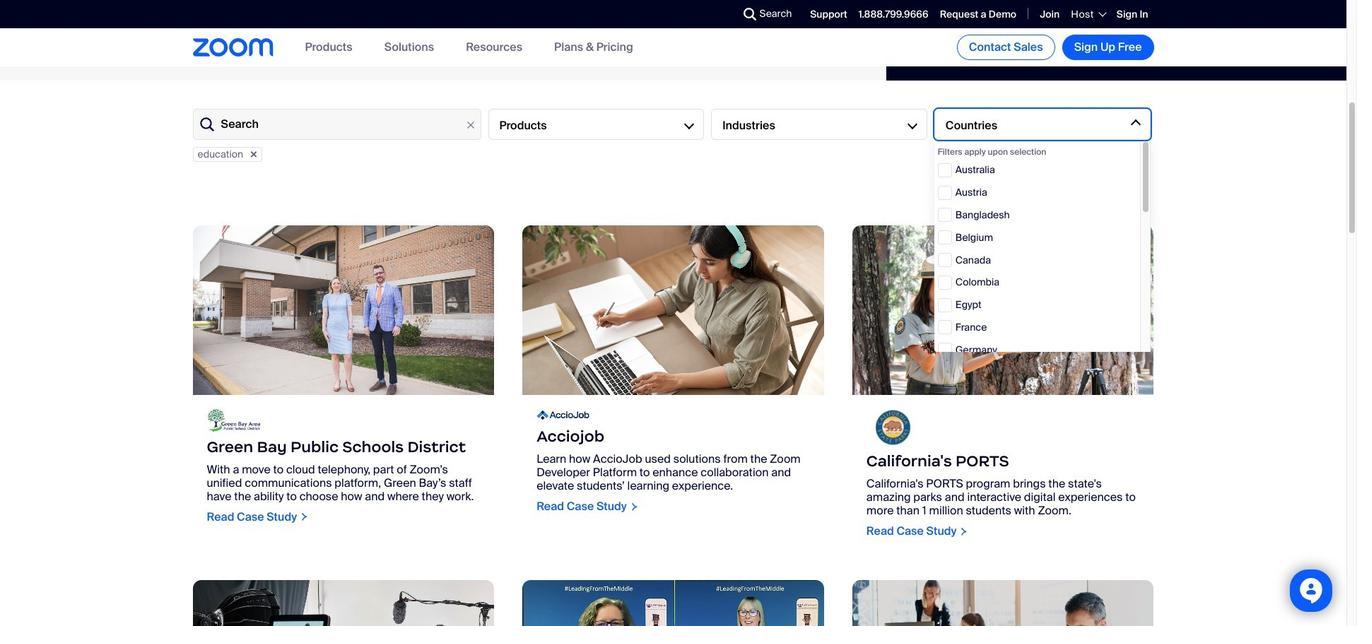 Task type: locate. For each thing, give the bounding box(es) containing it.
green bay area public school district logo image
[[207, 409, 260, 432]]

acciojob image
[[523, 225, 824, 395], [537, 409, 590, 422]]

california's ports image
[[853, 225, 1154, 395], [867, 409, 920, 446]]

search image
[[744, 8, 756, 21], [744, 8, 756, 21]]

None text field
[[193, 109, 481, 140]]

0 vertical spatial california's ports image
[[853, 225, 1154, 395]]

0 vertical spatial acciojob image
[[523, 225, 824, 395]]

None search field
[[692, 3, 747, 25]]

clear search image
[[463, 117, 478, 133]]



Task type: describe. For each thing, give the bounding box(es) containing it.
1 vertical spatial acciojob image
[[537, 409, 590, 422]]

zoom logo image
[[193, 38, 273, 56]]

man & woman standing outside a school. image
[[193, 225, 494, 395]]

1 vertical spatial california's ports image
[[867, 409, 920, 446]]



Task type: vqa. For each thing, say whether or not it's contained in the screenshot.
you're in . After you're done, share the link to your video on social media. You won't get as much engagement as you would during the webinar itself, but every little courtesy goes a long way to improving your image.
no



